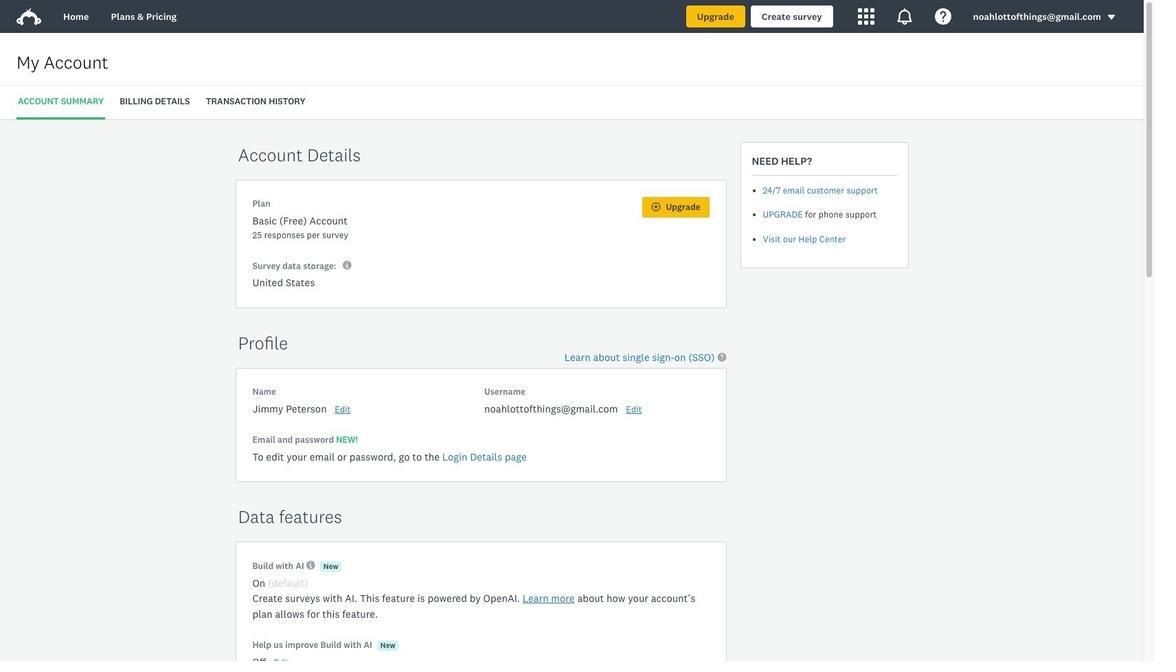Task type: vqa. For each thing, say whether or not it's contained in the screenshot.
SurveyMonkey image
no



Task type: locate. For each thing, give the bounding box(es) containing it.
surveymonkey logo image
[[16, 8, 41, 26]]

1 products icon image from the left
[[858, 8, 875, 25]]

1 horizontal spatial products icon image
[[897, 8, 913, 25]]

2 products icon image from the left
[[897, 8, 913, 25]]

help icon image
[[935, 8, 952, 25]]

dropdown arrow image
[[1107, 13, 1117, 22]]

products icon image
[[858, 8, 875, 25], [897, 8, 913, 25]]

0 horizontal spatial products icon image
[[858, 8, 875, 25]]



